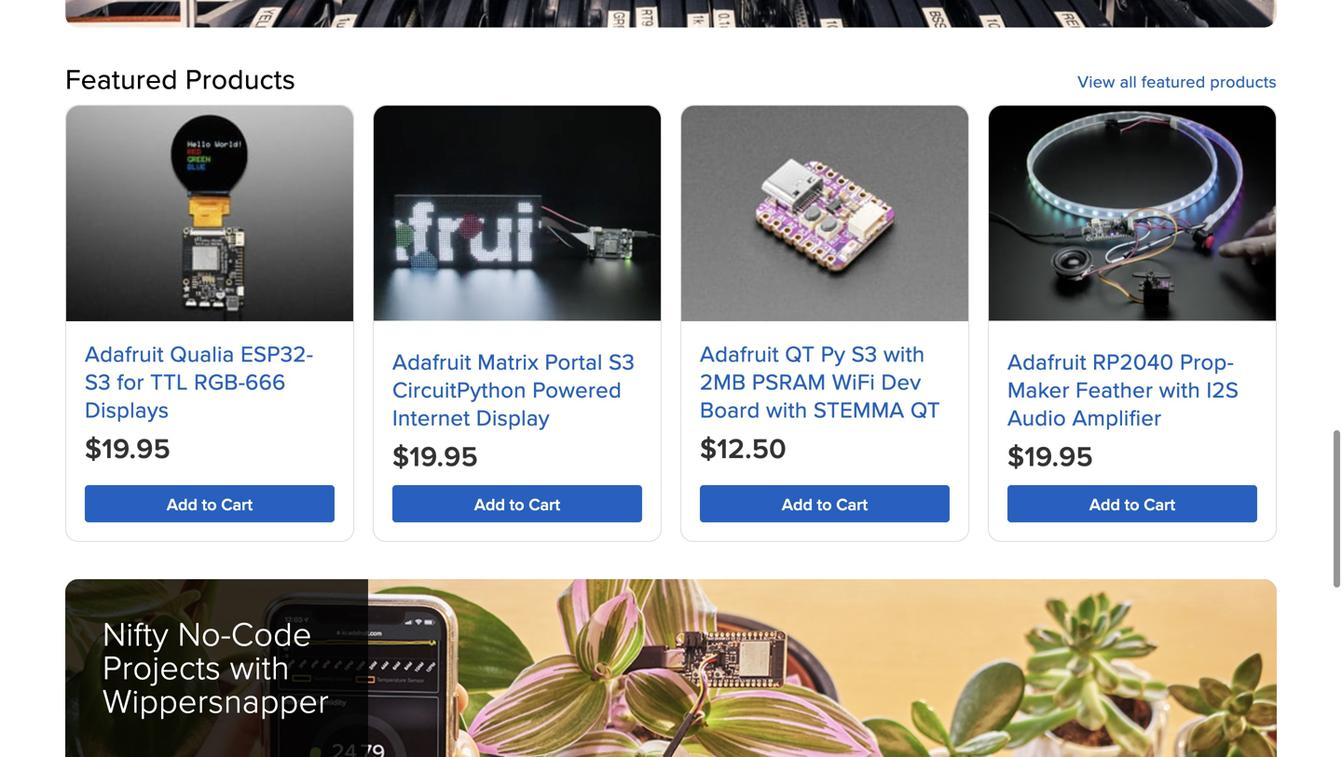 Task type: locate. For each thing, give the bounding box(es) containing it.
3 to from the left
[[817, 493, 832, 517]]

$19.95 inside adafruit qualia esp32- s3 for ttl rgb-666 displays $19.95 add to cart
[[85, 429, 170, 469]]

adafruit up internet
[[392, 346, 472, 378]]

2 add to cart button from the left
[[392, 486, 642, 523]]

$19.95 down the displays
[[85, 429, 170, 469]]

rp2040
[[1093, 346, 1174, 378]]

$19.95 down "audio"
[[1008, 436, 1093, 477]]

psram
[[752, 366, 826, 398]]

3 cart from the left
[[836, 493, 868, 517]]

angled shot of purple, square-shaped microcontroller. image
[[681, 106, 969, 322], [681, 106, 969, 322]]

0 horizontal spatial s3
[[85, 366, 111, 398]]

0 horizontal spatial $19.95
[[85, 429, 170, 469]]

$19.95 inside adafruit rp2040 prop- maker feather with i2s audio amplifier $19.95 add to cart
[[1008, 436, 1093, 477]]

add to cart button for $19.95
[[392, 486, 642, 523]]

adafruit qt py s3 with 2mb psram wifi dev board with stemma qt $12.50 add to cart
[[700, 338, 941, 517]]

2 cart from the left
[[529, 493, 560, 517]]

featured
[[1142, 69, 1206, 93]]

all
[[1120, 69, 1137, 93]]

for
[[117, 366, 144, 398]]

3 add to cart button from the left
[[700, 486, 950, 523]]

cart
[[221, 493, 253, 517], [529, 493, 560, 517], [836, 493, 868, 517], [1144, 493, 1176, 517]]

4 add to cart button from the left
[[1008, 486, 1258, 523]]

$19.95
[[85, 429, 170, 469], [392, 436, 478, 477], [1008, 436, 1093, 477]]

4 add from the left
[[1090, 493, 1120, 517]]

$19.95 down internet
[[392, 436, 478, 477]]

adafruit inside adafruit qualia esp32- s3 for ttl rgb-666 displays $19.95 add to cart
[[85, 338, 164, 370]]

1 cart from the left
[[221, 493, 253, 517]]

to inside the adafruit qt py s3 with 2mb psram wifi dev board with stemma qt $12.50 add to cart
[[817, 493, 832, 517]]

cart inside adafruit qualia esp32- s3 for ttl rgb-666 displays $19.95 add to cart
[[221, 493, 253, 517]]

add
[[167, 493, 198, 517], [474, 493, 505, 517], [782, 493, 813, 517], [1090, 493, 1120, 517]]

0 vertical spatial qt
[[785, 338, 815, 370]]

s3 inside adafruit qualia esp32- s3 for ttl rgb-666 displays $19.95 add to cart
[[85, 366, 111, 398]]

to inside adafruit qualia esp32- s3 for ttl rgb-666 displays $19.95 add to cart
[[202, 493, 217, 517]]

nifty no-code projects with wippersnapper
[[103, 610, 329, 724]]

adafruit qualia esp32- s3 for ttl rgb-666 displays $19.95 add to cart
[[85, 338, 313, 517]]

py
[[821, 338, 846, 370]]

2 add from the left
[[474, 493, 505, 517]]

prop-
[[1180, 346, 1234, 378]]

qt right stemma
[[911, 394, 941, 426]]

$19.95 for adafruit qualia esp32- s3 for ttl rgb-666 displays
[[85, 429, 170, 469]]

s3 inside adafruit matrix portal s3 circuitpython powered internet display $19.95 add to cart
[[609, 346, 635, 378]]

qt
[[785, 338, 815, 370], [911, 394, 941, 426]]

1 add to cart button from the left
[[85, 486, 335, 523]]

ttl
[[150, 366, 188, 398]]

to
[[202, 493, 217, 517], [510, 493, 524, 517], [817, 493, 832, 517], [1125, 493, 1140, 517]]

3 add from the left
[[782, 493, 813, 517]]

1 add from the left
[[167, 493, 198, 517]]

featured
[[65, 59, 178, 99]]

2 horizontal spatial s3
[[852, 338, 878, 370]]

2 horizontal spatial $19.95
[[1008, 436, 1093, 477]]

adafruit up the displays
[[85, 338, 164, 370]]

s3 left for
[[85, 366, 111, 398]]

portal
[[545, 346, 603, 378]]

4 cart from the left
[[1144, 493, 1176, 517]]

s3 inside the adafruit qt py s3 with 2mb psram wifi dev board with stemma qt $12.50 add to cart
[[852, 338, 878, 370]]

adafruit up "audio"
[[1008, 346, 1087, 378]]

display
[[476, 402, 550, 434]]

adafruit inside the adafruit qt py s3 with 2mb psram wifi dev board with stemma qt $12.50 add to cart
[[700, 338, 779, 370]]

cart inside adafruit rp2040 prop- maker feather with i2s audio amplifier $19.95 add to cart
[[1144, 493, 1176, 517]]

projects
[[103, 644, 221, 691]]

s3 right portal
[[609, 346, 635, 378]]

qt left py
[[785, 338, 815, 370]]

feather
[[1076, 374, 1153, 406]]

with
[[884, 338, 925, 370], [1159, 374, 1201, 406], [766, 394, 808, 426], [230, 644, 290, 691]]

video of adafruit matrix portal s3 linked up to a matrix displaying the "adafruit matrix portal" in white letters and red, green and blue circles jumping around. image
[[374, 106, 661, 329]]

adafruit inside adafruit matrix portal s3 circuitpython powered internet display $19.95 add to cart
[[392, 346, 472, 378]]

4 to from the left
[[1125, 493, 1140, 517]]

video of a white hand pressing a button to briefly turn an led strip into white lights. also wired up to the microcontroller are a servo motor and a speaker. image
[[989, 106, 1276, 329]]

view all featured products link
[[1078, 65, 1277, 93]]

1 horizontal spatial s3
[[609, 346, 635, 378]]

s3 right py
[[852, 338, 878, 370]]

view all featured products
[[1078, 69, 1277, 93]]

1 horizontal spatial $19.95
[[392, 436, 478, 477]]

overhead shot of tft driver board connected to a round tft display, which says, "hello world!" image
[[66, 106, 353, 322], [66, 106, 353, 322]]

qualia
[[170, 338, 235, 370]]

cart inside adafruit matrix portal s3 circuitpython powered internet display $19.95 add to cart
[[529, 493, 560, 517]]

$19.95 for adafruit rp2040 prop- maker feather with i2s audio amplifier
[[1008, 436, 1093, 477]]

666
[[245, 366, 286, 398]]

add to cart button for amplifier
[[1008, 486, 1258, 523]]

adafruit
[[85, 338, 164, 370], [700, 338, 779, 370], [392, 346, 472, 378], [1008, 346, 1087, 378]]

2mb
[[700, 366, 746, 398]]

no-
[[178, 610, 231, 657]]

maker
[[1008, 374, 1070, 406]]

2 to from the left
[[510, 493, 524, 517]]

adafruit up board
[[700, 338, 779, 370]]

products
[[1210, 69, 1277, 93]]

add to cart button
[[85, 486, 335, 523], [392, 486, 642, 523], [700, 486, 950, 523], [1008, 486, 1258, 523]]

s3 for displays
[[85, 366, 111, 398]]

s3
[[852, 338, 878, 370], [609, 346, 635, 378], [85, 366, 111, 398]]

1 vertical spatial qt
[[911, 394, 941, 426]]

1 to from the left
[[202, 493, 217, 517]]

esp32-
[[241, 338, 313, 370]]

internet
[[392, 402, 470, 434]]

add inside adafruit rp2040 prop- maker feather with i2s audio amplifier $19.95 add to cart
[[1090, 493, 1120, 517]]

adafruit inside adafruit rp2040 prop- maker feather with i2s audio amplifier $19.95 add to cart
[[1008, 346, 1087, 378]]

0 horizontal spatial qt
[[785, 338, 815, 370]]

stemma
[[814, 394, 905, 426]]



Task type: vqa. For each thing, say whether or not it's contained in the screenshot.
Picks
no



Task type: describe. For each thing, give the bounding box(es) containing it.
to inside adafruit matrix portal s3 circuitpython powered internet display $19.95 add to cart
[[510, 493, 524, 517]]

adafruit rp2040 prop- maker feather with i2s audio amplifier link
[[1008, 346, 1258, 434]]

adafruit for amplifier
[[1008, 346, 1087, 378]]

$19.95 inside adafruit matrix portal s3 circuitpython powered internet display $19.95 add to cart
[[392, 436, 478, 477]]

add to cart button for dev
[[700, 486, 950, 523]]

powered
[[533, 374, 622, 406]]

cart inside the adafruit qt py s3 with 2mb psram wifi dev board with stemma qt $12.50 add to cart
[[836, 493, 868, 517]]

code
[[231, 610, 312, 657]]

s3 for dev
[[852, 338, 878, 370]]

rgb-
[[194, 366, 245, 398]]

audio
[[1008, 402, 1067, 434]]

add inside adafruit qualia esp32- s3 for ttl rgb-666 displays $19.95 add to cart
[[167, 493, 198, 517]]

with inside nifty no-code projects with wippersnapper
[[230, 644, 290, 691]]

s3 for $19.95
[[609, 346, 635, 378]]

1 horizontal spatial qt
[[911, 394, 941, 426]]

i2s
[[1207, 374, 1239, 406]]

adafruit matrix portal s3 circuitpython powered internet display link
[[392, 346, 642, 434]]

view
[[1078, 69, 1116, 93]]

products
[[185, 59, 296, 99]]

adafruit qt py s3 with 2mb psram wifi dev board with stemma qt link
[[700, 338, 950, 426]]

wifi
[[832, 366, 875, 398]]

amplifier
[[1073, 402, 1162, 434]]

$12.50
[[700, 429, 787, 469]]

adafruit matrix portal s3 circuitpython powered internet display $19.95 add to cart
[[392, 346, 635, 517]]

adafruit for dev
[[700, 338, 779, 370]]

add inside the adafruit qt py s3 with 2mb psram wifi dev board with stemma qt $12.50 add to cart
[[782, 493, 813, 517]]

dev
[[881, 366, 921, 398]]

add inside adafruit matrix portal s3 circuitpython powered internet display $19.95 add to cart
[[474, 493, 505, 517]]

matrix
[[478, 346, 539, 378]]

adafruit for $19.95
[[392, 346, 472, 378]]

board
[[700, 394, 760, 426]]

adafruit qualia esp32- s3 for ttl rgb-666 displays link
[[85, 338, 335, 426]]

adafruit rp2040 prop- maker feather with i2s audio amplifier $19.95 add to cart
[[1008, 346, 1239, 517]]

featured products
[[65, 59, 296, 99]]

to inside adafruit rp2040 prop- maker feather with i2s audio amplifier $19.95 add to cart
[[1125, 493, 1140, 517]]

nifty
[[103, 610, 169, 657]]

with inside adafruit rp2040 prop- maker feather with i2s audio amplifier $19.95 add to cart
[[1159, 374, 1201, 406]]

wippersnapper
[[103, 677, 329, 724]]

displays
[[85, 394, 169, 426]]

featured learning guide group element
[[65, 580, 1277, 758]]

adafruit for displays
[[85, 338, 164, 370]]

add to cart button for displays
[[85, 486, 335, 523]]

circuitpython
[[392, 374, 527, 406]]

featured products element
[[65, 59, 1277, 543]]



